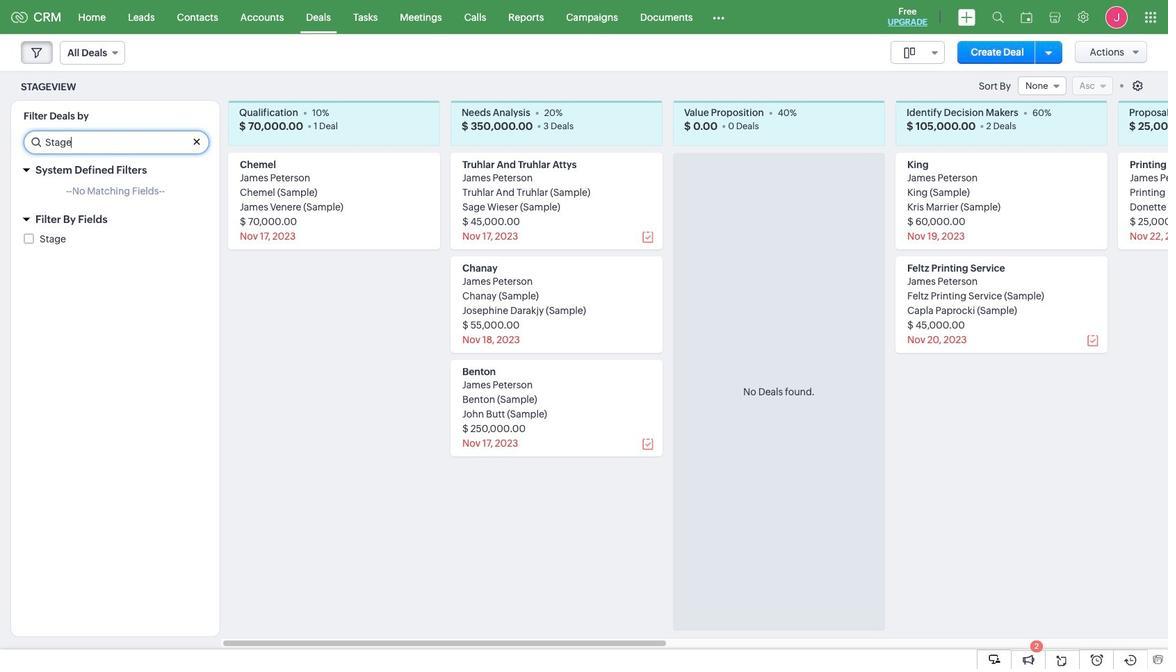 Task type: describe. For each thing, give the bounding box(es) containing it.
calendar image
[[1021, 11, 1033, 23]]

create menu element
[[950, 0, 984, 34]]

profile image
[[1106, 6, 1128, 28]]

none field size
[[891, 41, 945, 64]]

search image
[[992, 11, 1004, 23]]

size image
[[904, 47, 915, 59]]

create menu image
[[958, 9, 976, 25]]



Task type: vqa. For each thing, say whether or not it's contained in the screenshot.
Next Record image
no



Task type: locate. For each thing, give the bounding box(es) containing it.
Other Modules field
[[704, 6, 734, 28]]

logo image
[[11, 11, 28, 23]]

profile element
[[1097, 0, 1136, 34]]

search element
[[984, 0, 1012, 34]]

region
[[11, 182, 220, 207]]

None field
[[60, 41, 125, 65], [891, 41, 945, 64], [1018, 76, 1066, 95], [60, 41, 125, 65], [1018, 76, 1066, 95]]

Search text field
[[24, 131, 209, 154]]



